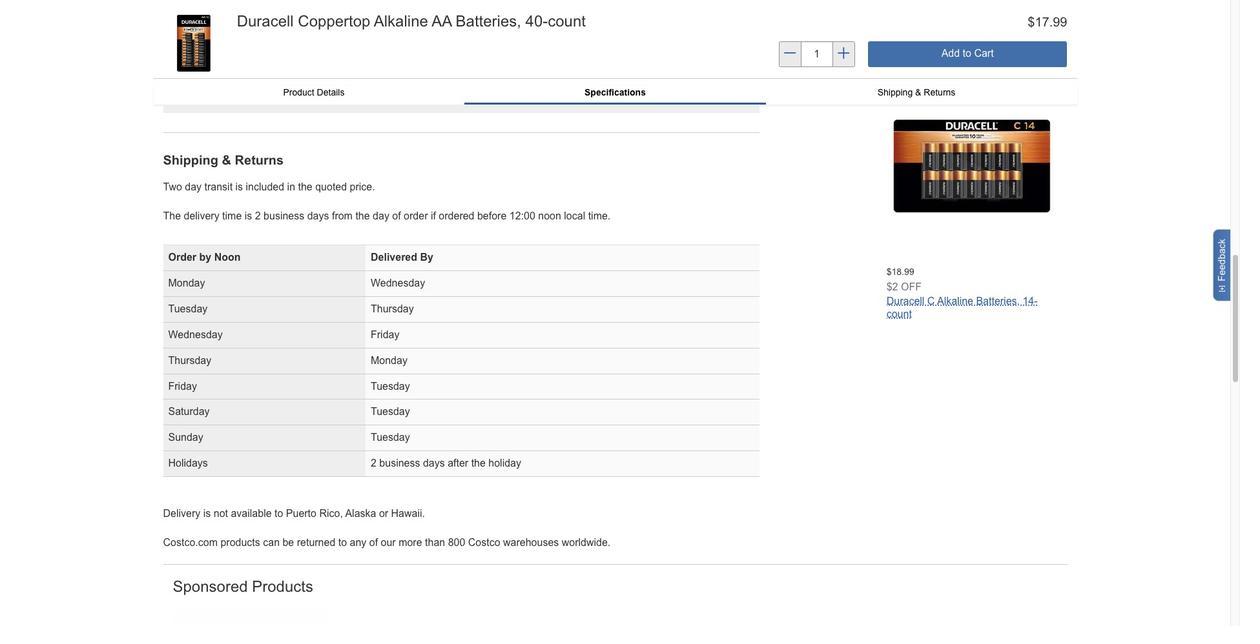 Task type: vqa. For each thing, say whether or not it's contained in the screenshot.
top Wednesday
yes



Task type: describe. For each thing, give the bounding box(es) containing it.
delivered
[[371, 252, 418, 263]]

order by noon
[[168, 252, 241, 263]]

0 vertical spatial batteries,
[[456, 12, 521, 30]]

noon
[[214, 252, 241, 263]]

battery type
[[170, 8, 228, 19]]

alkaline inside $18.99 $2 off duracell c alkaline batteries, 14- count
[[938, 296, 974, 307]]

products
[[221, 538, 260, 549]]

shipping & returns link
[[766, 85, 1068, 100]]

0 horizontal spatial days
[[307, 211, 329, 222]]

0 horizontal spatial duracell
[[237, 12, 294, 30]]

c
[[928, 296, 935, 307]]

returned
[[297, 538, 336, 549]]

1 horizontal spatial day
[[373, 211, 390, 222]]

0 vertical spatial of
[[392, 211, 401, 222]]

quoted
[[315, 181, 347, 192]]

1 vertical spatial shipping & returns
[[163, 153, 284, 167]]

after
[[448, 458, 469, 469]]

products
[[252, 579, 313, 596]]

included
[[246, 181, 284, 192]]

if
[[431, 211, 436, 222]]

more
[[399, 538, 422, 549]]

0 vertical spatial business
[[264, 211, 305, 222]]

is for 2
[[245, 211, 252, 222]]

duracell c alkaline batteries, 14- count link
[[887, 296, 1038, 320]]

battery
[[170, 8, 202, 19]]

0 horizontal spatial thursday
[[168, 355, 211, 366]]

our
[[381, 538, 396, 549]]

feedback link
[[1214, 229, 1236, 302]]

from
[[332, 211, 353, 222]]

0 horizontal spatial friday
[[168, 381, 197, 392]]

feedback
[[1217, 239, 1228, 282]]

coppertop
[[298, 12, 371, 30]]

1 horizontal spatial shipping & returns
[[878, 87, 956, 97]]

in
[[287, 181, 295, 192]]

0 horizontal spatial is
[[203, 508, 211, 519]]

costco
[[468, 538, 501, 549]]

$18.99
[[887, 267, 915, 277]]

0 horizontal spatial count
[[548, 12, 586, 30]]

specifications link
[[465, 85, 766, 103]]

or
[[379, 508, 388, 519]]

duracell coppertop alkaline aa batteries, 40-count
[[237, 12, 586, 30]]

local
[[564, 211, 586, 222]]

$
[[1028, 15, 1036, 29]]

saturday
[[168, 407, 210, 418]]

2 business days after the holiday
[[371, 458, 522, 469]]

$18.99 $2 off duracell c alkaline batteries, 14- count
[[887, 267, 1038, 320]]

before
[[478, 211, 507, 222]]

the delivery time is 2 business days from the day of order if ordered before 12:00 noon local time.
[[163, 211, 611, 222]]

alaska
[[345, 508, 376, 519]]

specifications
[[585, 87, 646, 97]]

product details link
[[163, 85, 465, 100]]

0 horizontal spatial monday
[[168, 278, 205, 289]]

costco.com products can be returned to any of our more than 800 costco warehouses worldwide.
[[163, 538, 611, 549]]

0 vertical spatial thursday
[[371, 304, 414, 315]]

price.
[[350, 181, 375, 192]]

two day transit is included in the quoted price.
[[163, 181, 375, 192]]

1 horizontal spatial business
[[380, 458, 420, 469]]

delivered by
[[371, 252, 434, 263]]

$2
[[887, 281, 899, 292]]

brand
[[170, 36, 197, 47]]

0 vertical spatial &
[[916, 87, 922, 97]]

the
[[163, 211, 181, 222]]

can
[[263, 538, 280, 549]]

tuesday for saturday
[[371, 407, 410, 418]]



Task type: locate. For each thing, give the bounding box(es) containing it.
1 horizontal spatial &
[[916, 87, 922, 97]]

0 horizontal spatial of
[[370, 538, 378, 549]]

duracell c alkaline batteries, 14-count image
[[887, 81, 1058, 252]]

0 horizontal spatial &
[[222, 153, 231, 167]]

order
[[168, 252, 197, 263]]

duracell right type
[[237, 12, 294, 30]]

1 horizontal spatial friday
[[371, 329, 400, 340]]

by
[[420, 252, 434, 263]]

1 vertical spatial business
[[380, 458, 420, 469]]

0 vertical spatial the
[[298, 181, 313, 192]]

0 horizontal spatial day
[[185, 181, 202, 192]]

warehouses
[[503, 538, 559, 549]]

1 horizontal spatial to
[[338, 538, 347, 549]]

None telephone field
[[802, 41, 833, 67]]

product details
[[283, 87, 345, 97]]

1 horizontal spatial is
[[236, 181, 243, 192]]

count
[[548, 12, 586, 30], [887, 309, 912, 320]]

duracell coppertop alkaline aa batteries, 40-count image
[[163, 13, 224, 74]]

shipping
[[878, 87, 913, 97], [163, 153, 218, 167]]

0 vertical spatial returns
[[924, 87, 956, 97]]

1 vertical spatial friday
[[168, 381, 197, 392]]

None button
[[868, 41, 1068, 67]]

0 horizontal spatial the
[[298, 181, 313, 192]]

1 vertical spatial wednesday
[[168, 329, 223, 340]]

sunday
[[168, 433, 203, 444]]

duracell inside $18.99 $2 off duracell c alkaline batteries, 14- count
[[887, 296, 925, 307]]

1 horizontal spatial monday
[[371, 355, 408, 366]]

holiday
[[489, 458, 522, 469]]

days left after
[[423, 458, 445, 469]]

the right in
[[298, 181, 313, 192]]

0 horizontal spatial batteries,
[[456, 12, 521, 30]]

1 vertical spatial is
[[245, 211, 252, 222]]

1 horizontal spatial returns
[[924, 87, 956, 97]]

1 horizontal spatial batteries,
[[977, 296, 1020, 307]]

time.
[[589, 211, 611, 222]]

time
[[222, 211, 242, 222]]

0 vertical spatial duracell
[[237, 12, 294, 30]]

1 horizontal spatial duracell
[[887, 296, 925, 307]]

1 vertical spatial &
[[222, 153, 231, 167]]

2
[[255, 211, 261, 222], [371, 458, 377, 469]]

not
[[214, 508, 228, 519]]

hawaii.
[[391, 508, 425, 519]]

2 up alaska
[[371, 458, 377, 469]]

day right the two
[[185, 181, 202, 192]]

days left from
[[307, 211, 329, 222]]

0 vertical spatial 2
[[255, 211, 261, 222]]

12:00
[[510, 211, 536, 222]]

1 vertical spatial to
[[338, 538, 347, 549]]

business
[[264, 211, 305, 222], [380, 458, 420, 469]]

aa
[[432, 12, 452, 30]]

800
[[448, 538, 466, 549]]

1 horizontal spatial of
[[392, 211, 401, 222]]

0 vertical spatial monday
[[168, 278, 205, 289]]

count inside $18.99 $2 off duracell c alkaline batteries, 14- count
[[887, 309, 912, 320]]

wednesday
[[371, 278, 425, 289], [168, 329, 223, 340]]

the right from
[[356, 211, 370, 222]]

2 horizontal spatial the
[[472, 458, 486, 469]]

by
[[199, 252, 211, 263]]

days
[[307, 211, 329, 222], [423, 458, 445, 469]]

is for included
[[236, 181, 243, 192]]

1 horizontal spatial thursday
[[371, 304, 414, 315]]

17.99
[[1036, 15, 1068, 29]]

the right after
[[472, 458, 486, 469]]

business down in
[[264, 211, 305, 222]]

batteries, right aa
[[456, 12, 521, 30]]

to left puerto
[[275, 508, 283, 519]]

is right 'time'
[[245, 211, 252, 222]]

thursday down delivered
[[371, 304, 414, 315]]

of left our
[[370, 538, 378, 549]]

40-
[[526, 12, 548, 30]]

product
[[283, 87, 315, 97]]

1 horizontal spatial 2
[[371, 458, 377, 469]]

sponsored
[[173, 579, 248, 596]]

1 vertical spatial duracell
[[887, 296, 925, 307]]

1 vertical spatial thursday
[[168, 355, 211, 366]]

2 vertical spatial is
[[203, 508, 211, 519]]

of left order
[[392, 211, 401, 222]]

1 horizontal spatial shipping
[[878, 87, 913, 97]]

rico,
[[320, 508, 343, 519]]

available
[[231, 508, 272, 519]]

day
[[185, 181, 202, 192], [373, 211, 390, 222]]

duracell down the off
[[887, 296, 925, 307]]

batteries,
[[456, 12, 521, 30], [977, 296, 1020, 307]]

batteries, left '14-'
[[977, 296, 1020, 307]]

1 horizontal spatial wednesday
[[371, 278, 425, 289]]

model
[[170, 64, 198, 75]]

1 vertical spatial batteries,
[[977, 296, 1020, 307]]

ordered
[[439, 211, 475, 222]]

tuesday for sunday
[[371, 433, 410, 444]]

0 horizontal spatial 2
[[255, 211, 261, 222]]

1 horizontal spatial days
[[423, 458, 445, 469]]

is left not
[[203, 508, 211, 519]]

details
[[317, 87, 345, 97]]

puerto
[[286, 508, 317, 519]]

shipping & returns
[[878, 87, 956, 97], [163, 153, 284, 167]]

to
[[275, 508, 283, 519], [338, 538, 347, 549]]

friday
[[371, 329, 400, 340], [168, 381, 197, 392]]

0 vertical spatial to
[[275, 508, 283, 519]]

transit
[[205, 181, 233, 192]]

1 vertical spatial the
[[356, 211, 370, 222]]

returns
[[924, 87, 956, 97], [235, 153, 284, 167]]

costco.com
[[163, 538, 218, 549]]

duracell
[[237, 12, 294, 30], [887, 296, 925, 307]]

thursday
[[371, 304, 414, 315], [168, 355, 211, 366]]

1 vertical spatial monday
[[371, 355, 408, 366]]

worldwide.
[[562, 538, 611, 549]]

delivery
[[163, 508, 201, 519]]

0 horizontal spatial shipping
[[163, 153, 218, 167]]

0 horizontal spatial wednesday
[[168, 329, 223, 340]]

sponsored products
[[173, 579, 313, 596]]

type
[[205, 8, 228, 19]]

any
[[350, 538, 367, 549]]

batteries, inside $18.99 $2 off duracell c alkaline batteries, 14- count
[[977, 296, 1020, 307]]

business up hawaii.
[[380, 458, 420, 469]]

0 horizontal spatial returns
[[235, 153, 284, 167]]

1 vertical spatial days
[[423, 458, 445, 469]]

0 horizontal spatial business
[[264, 211, 305, 222]]

2 right 'time'
[[255, 211, 261, 222]]

1 vertical spatial shipping
[[163, 153, 218, 167]]

alkaline
[[371, 8, 407, 19], [374, 12, 428, 30], [938, 296, 974, 307]]

1 vertical spatial day
[[373, 211, 390, 222]]

0 horizontal spatial shipping & returns
[[163, 153, 284, 167]]

two
[[163, 181, 182, 192]]

0 vertical spatial days
[[307, 211, 329, 222]]

tuesday for friday
[[371, 381, 410, 392]]

1 vertical spatial 2
[[371, 458, 377, 469]]

1 vertical spatial count
[[887, 309, 912, 320]]

1 vertical spatial returns
[[235, 153, 284, 167]]

1 horizontal spatial count
[[887, 309, 912, 320]]

&
[[916, 87, 922, 97], [222, 153, 231, 167]]

noon
[[539, 211, 562, 222]]

of
[[392, 211, 401, 222], [370, 538, 378, 549]]

0 vertical spatial wednesday
[[371, 278, 425, 289]]

monday
[[168, 278, 205, 289], [371, 355, 408, 366]]

0 horizontal spatial to
[[275, 508, 283, 519]]

tuesday
[[168, 304, 208, 315], [371, 381, 410, 392], [371, 407, 410, 418], [371, 433, 410, 444]]

0 vertical spatial is
[[236, 181, 243, 192]]

1 vertical spatial of
[[370, 538, 378, 549]]

2 vertical spatial the
[[472, 458, 486, 469]]

the
[[298, 181, 313, 192], [356, 211, 370, 222], [472, 458, 486, 469]]

than
[[425, 538, 445, 549]]

0 vertical spatial friday
[[371, 329, 400, 340]]

is
[[236, 181, 243, 192], [245, 211, 252, 222], [203, 508, 211, 519]]

14-
[[1023, 296, 1038, 307]]

off
[[902, 281, 922, 292]]

to left any
[[338, 538, 347, 549]]

0 vertical spatial shipping & returns
[[878, 87, 956, 97]]

0 vertical spatial day
[[185, 181, 202, 192]]

thursday up saturday
[[168, 355, 211, 366]]

holidays
[[168, 458, 208, 469]]

day left order
[[373, 211, 390, 222]]

is right transit
[[236, 181, 243, 192]]

2 horizontal spatial is
[[245, 211, 252, 222]]

delivery is not available to puerto rico, alaska or hawaii.
[[163, 508, 425, 519]]

0 vertical spatial count
[[548, 12, 586, 30]]

delivery
[[184, 211, 220, 222]]

1 horizontal spatial the
[[356, 211, 370, 222]]

be
[[283, 538, 294, 549]]

0 vertical spatial shipping
[[878, 87, 913, 97]]

order
[[404, 211, 428, 222]]



